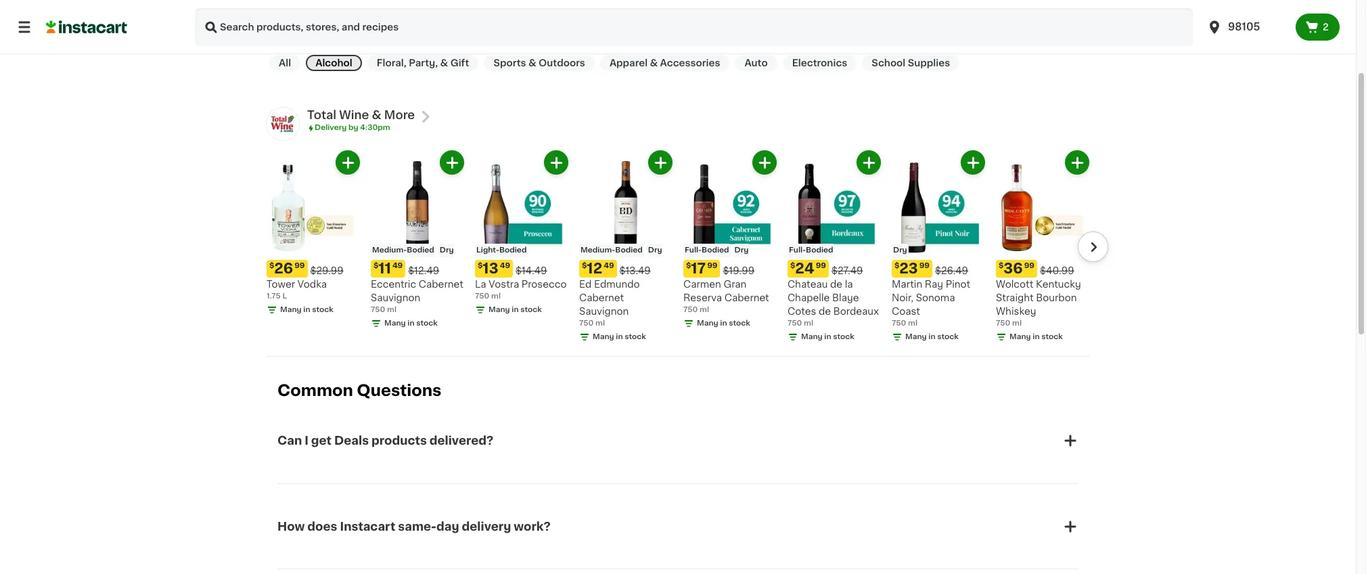 Task type: vqa. For each thing, say whether or not it's contained in the screenshot.
does
yes



Task type: describe. For each thing, give the bounding box(es) containing it.
many in stock for gran
[[697, 320, 751, 327]]

delivery
[[462, 521, 511, 532]]

l
[[283, 293, 287, 300]]

how
[[278, 521, 305, 532]]

medium-bodied dry for 11
[[372, 247, 454, 254]]

ed edmundo cabernet sauvignon 750 ml
[[580, 280, 640, 327]]

$ for 13
[[478, 262, 483, 270]]

near
[[506, 3, 553, 23]]

can i get deals products delivered?
[[278, 435, 494, 446]]

carmen
[[684, 280, 722, 289]]

martin
[[892, 280, 923, 289]]

many in stock for vostra
[[489, 306, 542, 314]]

carmen gran reserva cabernet 750 ml
[[684, 280, 770, 314]]

same-
[[398, 521, 437, 532]]

product group containing 12
[[580, 151, 673, 343]]

questions
[[357, 384, 442, 398]]

can i get deals products delivered? button
[[278, 417, 1079, 465]]

$ for 23
[[895, 262, 900, 270]]

$ for 17
[[687, 262, 692, 270]]

all
[[279, 58, 291, 68]]

99 for 24
[[816, 262, 827, 270]]

in for 36
[[1033, 333, 1040, 341]]

all link
[[269, 55, 301, 71]]

gran
[[724, 280, 747, 289]]

36
[[1004, 262, 1023, 276]]

750 inside 'chateau de la chapelle blaye cotes de bordeaux 750 ml'
[[788, 320, 803, 327]]

i
[[305, 435, 309, 446]]

13
[[483, 262, 499, 276]]

vodka
[[298, 280, 327, 289]]

product group containing 26
[[267, 151, 360, 316]]

$ for 26
[[269, 262, 274, 270]]

in for 11
[[408, 320, 415, 327]]

$12.49
[[408, 266, 440, 276]]

outdoors
[[539, 58, 586, 68]]

deals
[[334, 435, 369, 446]]

17
[[692, 262, 706, 276]]

many in stock for 36
[[1010, 333, 1064, 341]]

49 for 13
[[500, 262, 511, 270]]

wolcott
[[997, 280, 1034, 289]]

many in stock for de
[[802, 333, 855, 341]]

in for gran
[[721, 320, 728, 327]]

cotes
[[788, 307, 817, 316]]

floral, party, & gift link
[[367, 55, 479, 71]]

2 button
[[1297, 14, 1341, 41]]

prosecco
[[522, 280, 567, 289]]

add image for 17
[[757, 154, 774, 171]]

common questions
[[278, 384, 442, 398]]

0 vertical spatial de
[[831, 280, 843, 289]]

$ 26 99 $29.99 tower vodka 1.75 l
[[267, 262, 344, 300]]

$ for 24
[[791, 262, 796, 270]]

chapelle
[[788, 293, 830, 303]]

alcohol deals at stores near you
[[267, 3, 597, 23]]

ml inside $ 11 49 $12.49 eccentric cabernet sauvignon 750 ml
[[387, 306, 397, 314]]

common
[[278, 384, 353, 398]]

sports & outdoors link
[[484, 55, 595, 71]]

$23.99 original price: $26.49 element
[[892, 260, 986, 278]]

99 for 26
[[295, 262, 305, 270]]

total wine & more image
[[267, 108, 299, 140]]

$24.99 original price: $27.49 element
[[788, 260, 882, 278]]

deals
[[350, 3, 406, 23]]

$ for 11
[[374, 262, 379, 270]]

la
[[475, 280, 487, 289]]

apparel & accessories link
[[600, 55, 730, 71]]

cabernet inside 'carmen gran reserva cabernet 750 ml'
[[725, 293, 770, 303]]

dry for edmundo
[[648, 247, 662, 254]]

24
[[796, 262, 815, 276]]

dry for 11
[[440, 247, 454, 254]]

reserva
[[684, 293, 723, 303]]

you
[[558, 3, 597, 23]]

medium- for 11
[[372, 247, 407, 254]]

750 inside 'carmen gran reserva cabernet 750 ml'
[[684, 306, 698, 314]]

total
[[307, 110, 337, 121]]

sonoma
[[916, 293, 956, 303]]

wine
[[339, 110, 369, 121]]

98105 button
[[1199, 8, 1297, 46]]

& left 'gift'
[[440, 58, 448, 68]]

school supplies
[[872, 58, 951, 68]]

vostra
[[489, 280, 519, 289]]

ml inside 'carmen gran reserva cabernet 750 ml'
[[700, 306, 710, 314]]

full- for full-bodied
[[789, 247, 806, 254]]

$40.99
[[1041, 266, 1075, 276]]

item carousel region
[[248, 151, 1109, 351]]

full- for full-bodied dry
[[685, 247, 702, 254]]

how does instacart same-day delivery work? button
[[278, 502, 1079, 551]]

school supplies link
[[863, 55, 960, 71]]

how does instacart same-day delivery work?
[[278, 521, 551, 532]]

straight
[[997, 293, 1034, 303]]

$12.49 original price: $13.49 element
[[580, 260, 673, 278]]

750 inside $ 23 99 $26.49 martin ray pinot noir, sonoma coast 750 ml
[[892, 320, 907, 327]]

la
[[845, 280, 853, 289]]

product group containing 23
[[892, 151, 986, 343]]

ml inside $ 36 99 $40.99 wolcott kentucky straight bourbon whiskey 750 ml
[[1013, 320, 1022, 327]]

many for de
[[802, 333, 823, 341]]

full-bodied
[[789, 247, 834, 254]]

1 vertical spatial de
[[819, 307, 832, 316]]

light-
[[477, 247, 500, 254]]

sauvignon inside ed edmundo cabernet sauvignon 750 ml
[[580, 307, 629, 316]]

bodied for 17
[[702, 247, 730, 254]]

full-bodied dry
[[685, 247, 749, 254]]

750 inside $ 36 99 $40.99 wolcott kentucky straight bourbon whiskey 750 ml
[[997, 320, 1011, 327]]

stock for vostra
[[521, 306, 542, 314]]

pinot
[[946, 280, 971, 289]]

750 inside the la vostra prosecco 750 ml
[[475, 293, 490, 300]]

cabernet inside ed edmundo cabernet sauvignon 750 ml
[[580, 293, 624, 303]]

$19.99
[[723, 266, 755, 276]]

by
[[349, 124, 358, 131]]

1.75
[[267, 293, 281, 300]]

98105
[[1229, 22, 1261, 32]]

coast
[[892, 307, 921, 316]]

bordeaux
[[834, 307, 879, 316]]

auto
[[745, 58, 768, 68]]

$11.49 original price: $12.49 element
[[371, 260, 464, 278]]

in for de
[[825, 333, 832, 341]]

$ for 36
[[999, 262, 1004, 270]]

& up 4:30pm
[[372, 110, 382, 121]]

98105 button
[[1207, 8, 1288, 46]]

2
[[1324, 22, 1330, 32]]

sauvignon inside $ 11 49 $12.49 eccentric cabernet sauvignon 750 ml
[[371, 293, 421, 303]]

gift
[[451, 58, 469, 68]]

alcohol for alcohol deals at stores near you
[[267, 3, 346, 23]]

$ 11 49 $12.49 eccentric cabernet sauvignon 750 ml
[[371, 262, 464, 314]]

$26.49
[[936, 266, 969, 276]]

at
[[411, 3, 432, 23]]

dry for gran
[[735, 247, 749, 254]]

product group containing 11
[[371, 151, 464, 329]]

$17.99 original price: $19.99 element
[[684, 260, 777, 278]]

in for edmundo
[[616, 333, 623, 341]]



Task type: locate. For each thing, give the bounding box(es) containing it.
chateau
[[788, 280, 828, 289]]

medium-bodied dry
[[372, 247, 454, 254], [581, 247, 662, 254]]

3 99 from the left
[[816, 262, 827, 270]]

0 horizontal spatial cabernet
[[419, 280, 464, 289]]

product group containing 24
[[788, 151, 882, 343]]

$ up martin
[[895, 262, 900, 270]]

1 full- from the left
[[685, 247, 702, 254]]

1 49 from the left
[[393, 262, 403, 270]]

dry up $13.49
[[648, 247, 662, 254]]

products
[[372, 435, 427, 446]]

1 horizontal spatial medium-bodied dry
[[581, 247, 662, 254]]

ml down coast
[[909, 320, 918, 327]]

ed
[[580, 280, 592, 289]]

total wine & more
[[307, 110, 415, 121]]

$ 12 49
[[582, 262, 614, 276]]

does
[[308, 521, 338, 532]]

delivery by 4:30pm
[[315, 124, 390, 131]]

stock down bourbon
[[1042, 333, 1064, 341]]

$26.99 original price: $29.99 element
[[267, 260, 360, 278]]

dry up "23"
[[894, 247, 908, 254]]

alcohol right all
[[316, 58, 353, 68]]

4 product group from the left
[[580, 151, 673, 343]]

many in stock
[[280, 306, 334, 314], [489, 306, 542, 314], [385, 320, 438, 327], [697, 320, 751, 327], [593, 333, 646, 341], [802, 333, 855, 341], [906, 333, 959, 341], [1010, 333, 1064, 341]]

750 down coast
[[892, 320, 907, 327]]

bodied for 11
[[407, 247, 435, 254]]

1 vertical spatial alcohol
[[316, 58, 353, 68]]

bodied up $11.49 original price: $12.49 element
[[407, 247, 435, 254]]

full- up 24
[[789, 247, 806, 254]]

electronics
[[793, 58, 848, 68]]

99 right 36
[[1025, 262, 1035, 270]]

instacart logo image
[[46, 19, 127, 35]]

$ for 12
[[582, 262, 587, 270]]

1 horizontal spatial 49
[[500, 262, 511, 270]]

49
[[393, 262, 403, 270], [500, 262, 511, 270], [604, 262, 614, 270]]

stock for 23
[[938, 333, 959, 341]]

2 99 from the left
[[708, 262, 718, 270]]

sauvignon down eccentric
[[371, 293, 421, 303]]

add image for 36
[[1069, 154, 1086, 171]]

2 full- from the left
[[789, 247, 806, 254]]

medium-bodied dry for 12
[[581, 247, 662, 254]]

medium-bodied dry up $12.49 original price: $13.49 element
[[581, 247, 662, 254]]

in down 'carmen gran reserva cabernet 750 ml' on the right of the page
[[721, 320, 728, 327]]

stock for edmundo
[[625, 333, 646, 341]]

add image for 23
[[965, 154, 982, 171]]

cabernet down gran in the right of the page
[[725, 293, 770, 303]]

1 horizontal spatial medium-
[[581, 247, 616, 254]]

6 $ from the left
[[791, 262, 796, 270]]

2 $ from the left
[[374, 262, 379, 270]]

1 medium-bodied dry from the left
[[372, 247, 454, 254]]

7 product group from the left
[[892, 151, 986, 343]]

many for 26
[[280, 306, 302, 314]]

in down vodka
[[304, 306, 310, 314]]

ml inside ed edmundo cabernet sauvignon 750 ml
[[596, 320, 605, 327]]

ml down edmundo
[[596, 320, 605, 327]]

alcohol inside alcohol link
[[316, 58, 353, 68]]

3 bodied from the left
[[616, 247, 643, 254]]

0 vertical spatial alcohol
[[267, 3, 346, 23]]

$14.49
[[516, 266, 547, 276]]

99 inside $ 36 99 $40.99 wolcott kentucky straight bourbon whiskey 750 ml
[[1025, 262, 1035, 270]]

add image for 13
[[548, 154, 565, 171]]

2 bodied from the left
[[500, 247, 527, 254]]

2 add image from the left
[[548, 154, 565, 171]]

4 dry from the left
[[894, 247, 908, 254]]

stock for de
[[834, 333, 855, 341]]

$ up carmen
[[687, 262, 692, 270]]

ray
[[925, 280, 944, 289]]

0 horizontal spatial sauvignon
[[371, 293, 421, 303]]

2 product group from the left
[[371, 151, 464, 329]]

in down whiskey
[[1033, 333, 1040, 341]]

many for edmundo
[[593, 333, 615, 341]]

2 medium-bodied dry from the left
[[581, 247, 662, 254]]

99 right '26'
[[295, 262, 305, 270]]

many in stock down the la vostra prosecco 750 ml
[[489, 306, 542, 314]]

many in stock down 'chateau de la chapelle blaye cotes de bordeaux 750 ml' on the right
[[802, 333, 855, 341]]

49 inside $ 11 49 $12.49 eccentric cabernet sauvignon 750 ml
[[393, 262, 403, 270]]

whiskey
[[997, 307, 1037, 316]]

add image for 24
[[861, 154, 878, 171]]

cabernet down the $12.49
[[419, 280, 464, 289]]

4 add image from the left
[[965, 154, 982, 171]]

add image
[[340, 154, 356, 171], [548, 154, 565, 171], [861, 154, 878, 171], [1069, 154, 1086, 171]]

electronics link
[[783, 55, 857, 71]]

in down sonoma
[[929, 333, 936, 341]]

0 horizontal spatial medium-
[[372, 247, 407, 254]]

delivery
[[315, 124, 347, 131]]

floral,
[[377, 58, 407, 68]]

cabernet inside $ 11 49 $12.49 eccentric cabernet sauvignon 750 ml
[[419, 280, 464, 289]]

party,
[[409, 58, 438, 68]]

$ inside $ 17 99
[[687, 262, 692, 270]]

5 bodied from the left
[[806, 247, 834, 254]]

stock down vodka
[[312, 306, 334, 314]]

dry up $19.99 on the right of the page
[[735, 247, 749, 254]]

1 $ from the left
[[269, 262, 274, 270]]

99 inside '$ 24 99'
[[816, 262, 827, 270]]

$29.99
[[310, 266, 344, 276]]

ml down whiskey
[[1013, 320, 1022, 327]]

de down chapelle
[[819, 307, 832, 316]]

add image
[[444, 154, 461, 171], [652, 154, 669, 171], [757, 154, 774, 171], [965, 154, 982, 171]]

750 down whiskey
[[997, 320, 1011, 327]]

99 right 17
[[708, 262, 718, 270]]

$ 36 99 $40.99 wolcott kentucky straight bourbon whiskey 750 ml
[[997, 262, 1082, 327]]

many for vostra
[[489, 306, 510, 314]]

many in stock down $ 11 49 $12.49 eccentric cabernet sauvignon 750 ml
[[385, 320, 438, 327]]

$ inside $ 11 49 $12.49 eccentric cabernet sauvignon 750 ml
[[374, 262, 379, 270]]

supplies
[[908, 58, 951, 68]]

many in stock down ed edmundo cabernet sauvignon 750 ml
[[593, 333, 646, 341]]

many down l
[[280, 306, 302, 314]]

many in stock down whiskey
[[1010, 333, 1064, 341]]

0 horizontal spatial 49
[[393, 262, 403, 270]]

750 down reserva
[[684, 306, 698, 314]]

750 inside ed edmundo cabernet sauvignon 750 ml
[[580, 320, 594, 327]]

99 inside $ 23 99 $26.49 martin ray pinot noir, sonoma coast 750 ml
[[920, 262, 930, 270]]

stock
[[312, 306, 334, 314], [521, 306, 542, 314], [417, 320, 438, 327], [729, 320, 751, 327], [625, 333, 646, 341], [834, 333, 855, 341], [938, 333, 959, 341], [1042, 333, 1064, 341]]

0 horizontal spatial full-
[[685, 247, 702, 254]]

alcohol for alcohol
[[316, 58, 353, 68]]

bodied up "$13.49 original price: $14.49" element
[[500, 247, 527, 254]]

alcohol link
[[306, 55, 362, 71]]

49 inside $ 13 49
[[500, 262, 511, 270]]

$13.49 original price: $14.49 element
[[475, 260, 569, 278]]

edmundo
[[594, 280, 640, 289]]

add image for 11
[[444, 154, 461, 171]]

medium-
[[372, 247, 407, 254], [581, 247, 616, 254]]

many in stock down l
[[280, 306, 334, 314]]

2 add image from the left
[[652, 154, 669, 171]]

None search field
[[195, 8, 1194, 46]]

99 inside the $ 26 99 $29.99 tower vodka 1.75 l
[[295, 262, 305, 270]]

in down 'chateau de la chapelle blaye cotes de bordeaux 750 ml' on the right
[[825, 333, 832, 341]]

3 dry from the left
[[735, 247, 749, 254]]

$ up chateau
[[791, 262, 796, 270]]

dry up $11.49 original price: $12.49 element
[[440, 247, 454, 254]]

750 down cotes
[[788, 320, 803, 327]]

$ 13 49
[[478, 262, 511, 276]]

ml down eccentric
[[387, 306, 397, 314]]

750 down eccentric
[[371, 306, 386, 314]]

kentucky
[[1036, 280, 1082, 289]]

in for 23
[[929, 333, 936, 341]]

5 product group from the left
[[684, 151, 777, 329]]

blaye
[[833, 293, 860, 303]]

$13.49
[[620, 266, 651, 276]]

1 bodied from the left
[[407, 247, 435, 254]]

1 dry from the left
[[440, 247, 454, 254]]

49 inside $ 12 49
[[604, 262, 614, 270]]

99 inside $ 17 99
[[708, 262, 718, 270]]

0 horizontal spatial medium-bodied dry
[[372, 247, 454, 254]]

99 right "23"
[[920, 262, 930, 270]]

4 bodied from the left
[[702, 247, 730, 254]]

product group containing 13
[[475, 151, 569, 316]]

$ up tower
[[269, 262, 274, 270]]

many in stock down 'carmen gran reserva cabernet 750 ml' on the right of the page
[[697, 320, 751, 327]]

in for vostra
[[512, 306, 519, 314]]

2 49 from the left
[[500, 262, 511, 270]]

many in stock for edmundo
[[593, 333, 646, 341]]

stock for 36
[[1042, 333, 1064, 341]]

&
[[440, 58, 448, 68], [529, 58, 537, 68], [650, 58, 658, 68], [372, 110, 382, 121]]

1 horizontal spatial sauvignon
[[580, 307, 629, 316]]

5 $ from the left
[[687, 262, 692, 270]]

many down reserva
[[697, 320, 719, 327]]

& right sports
[[529, 58, 537, 68]]

bodied up $ 17 99
[[702, 247, 730, 254]]

full- up 17
[[685, 247, 702, 254]]

accessories
[[660, 58, 721, 68]]

99
[[295, 262, 305, 270], [708, 262, 718, 270], [816, 262, 827, 270], [920, 262, 930, 270], [1025, 262, 1035, 270]]

1 product group from the left
[[267, 151, 360, 316]]

sauvignon down edmundo
[[580, 307, 629, 316]]

medium- up $ 12 49
[[581, 247, 616, 254]]

8 $ from the left
[[999, 262, 1004, 270]]

ml inside $ 23 99 $26.49 martin ray pinot noir, sonoma coast 750 ml
[[909, 320, 918, 327]]

99 for 23
[[920, 262, 930, 270]]

tower
[[267, 280, 295, 289]]

many down ed edmundo cabernet sauvignon 750 ml
[[593, 333, 615, 341]]

sports & outdoors
[[494, 58, 586, 68]]

$ up eccentric
[[374, 262, 379, 270]]

0 vertical spatial sauvignon
[[371, 293, 421, 303]]

$ inside $ 23 99 $26.49 martin ray pinot noir, sonoma coast 750 ml
[[895, 262, 900, 270]]

auto link
[[736, 55, 778, 71]]

& right the apparel
[[650, 58, 658, 68]]

many in stock for 11
[[385, 320, 438, 327]]

ml down 'vostra'
[[492, 293, 501, 300]]

many for 36
[[1010, 333, 1032, 341]]

stock down $ 11 49 $12.49 eccentric cabernet sauvignon 750 ml
[[417, 320, 438, 327]]

get
[[311, 435, 332, 446]]

ml down reserva
[[700, 306, 710, 314]]

medium- up 11
[[372, 247, 407, 254]]

6 product group from the left
[[788, 151, 882, 343]]

$ inside '$ 24 99'
[[791, 262, 796, 270]]

1 medium- from the left
[[372, 247, 407, 254]]

1 add image from the left
[[340, 154, 356, 171]]

bodied up $12.49 original price: $13.49 element
[[616, 247, 643, 254]]

1 99 from the left
[[295, 262, 305, 270]]

3 add image from the left
[[861, 154, 878, 171]]

many down coast
[[906, 333, 927, 341]]

delivered?
[[430, 435, 494, 446]]

product group containing 17
[[684, 151, 777, 329]]

ml inside 'chateau de la chapelle blaye cotes de bordeaux 750 ml'
[[804, 320, 814, 327]]

stock for 11
[[417, 320, 438, 327]]

alcohol up all
[[267, 3, 346, 23]]

sports
[[494, 58, 526, 68]]

many down 'vostra'
[[489, 306, 510, 314]]

5 99 from the left
[[1025, 262, 1035, 270]]

instacart
[[340, 521, 396, 532]]

1 add image from the left
[[444, 154, 461, 171]]

medium-bodied dry up $11.49 original price: $12.49 element
[[372, 247, 454, 254]]

day
[[437, 521, 459, 532]]

ml down cotes
[[804, 320, 814, 327]]

more
[[384, 110, 415, 121]]

750 down the ed
[[580, 320, 594, 327]]

many for 11
[[385, 320, 406, 327]]

in down $ 11 49 $12.49 eccentric cabernet sauvignon 750 ml
[[408, 320, 415, 327]]

stock down ed edmundo cabernet sauvignon 750 ml
[[625, 333, 646, 341]]

12
[[587, 262, 603, 276]]

49 for 12
[[604, 262, 614, 270]]

in for 26
[[304, 306, 310, 314]]

noir,
[[892, 293, 914, 303]]

49 right 11
[[393, 262, 403, 270]]

product group
[[267, 151, 360, 316], [371, 151, 464, 329], [475, 151, 569, 316], [580, 151, 673, 343], [684, 151, 777, 329], [788, 151, 882, 343], [892, 151, 986, 343], [997, 151, 1090, 343]]

many in stock for 23
[[906, 333, 959, 341]]

stock for gran
[[729, 320, 751, 327]]

bodied for 12
[[616, 247, 643, 254]]

apparel
[[610, 58, 648, 68]]

3 49 from the left
[[604, 262, 614, 270]]

2 dry from the left
[[648, 247, 662, 254]]

stock down the la vostra prosecco 750 ml
[[521, 306, 542, 314]]

$ down light-
[[478, 262, 483, 270]]

750 inside $ 11 49 $12.49 eccentric cabernet sauvignon 750 ml
[[371, 306, 386, 314]]

2 horizontal spatial 49
[[604, 262, 614, 270]]

in down the la vostra prosecco 750 ml
[[512, 306, 519, 314]]

2 horizontal spatial cabernet
[[725, 293, 770, 303]]

many in stock for 26
[[280, 306, 334, 314]]

7 $ from the left
[[895, 262, 900, 270]]

$27.49
[[832, 266, 864, 276]]

$ inside $ 36 99 $40.99 wolcott kentucky straight bourbon whiskey 750 ml
[[999, 262, 1004, 270]]

stores
[[436, 3, 502, 23]]

4 99 from the left
[[920, 262, 930, 270]]

eccentric
[[371, 280, 417, 289]]

750
[[475, 293, 490, 300], [371, 306, 386, 314], [684, 306, 698, 314], [580, 320, 594, 327], [788, 320, 803, 327], [892, 320, 907, 327], [997, 320, 1011, 327]]

8 product group from the left
[[997, 151, 1090, 343]]

$ 24 99
[[791, 262, 827, 276]]

99 right 24
[[816, 262, 827, 270]]

4 $ from the left
[[582, 262, 587, 270]]

stock down bordeaux
[[834, 333, 855, 341]]

1 vertical spatial sauvignon
[[580, 307, 629, 316]]

ml inside the la vostra prosecco 750 ml
[[492, 293, 501, 300]]

$ up wolcott
[[999, 262, 1004, 270]]

medium- for 12
[[581, 247, 616, 254]]

in
[[304, 306, 310, 314], [512, 306, 519, 314], [408, 320, 415, 327], [721, 320, 728, 327], [616, 333, 623, 341], [825, 333, 832, 341], [929, 333, 936, 341], [1033, 333, 1040, 341]]

stock down 'carmen gran reserva cabernet 750 ml' on the right of the page
[[729, 320, 751, 327]]

add image for 26
[[340, 154, 356, 171]]

many in stock down coast
[[906, 333, 959, 341]]

$ up the ed
[[582, 262, 587, 270]]

stock for 26
[[312, 306, 334, 314]]

23
[[900, 262, 919, 276]]

3 product group from the left
[[475, 151, 569, 316]]

in down ed edmundo cabernet sauvignon 750 ml
[[616, 333, 623, 341]]

1 horizontal spatial cabernet
[[580, 293, 624, 303]]

99 for 36
[[1025, 262, 1035, 270]]

49 right 13
[[500, 262, 511, 270]]

2 medium- from the left
[[581, 247, 616, 254]]

49 right 12
[[604, 262, 614, 270]]

work?
[[514, 521, 551, 532]]

bodied
[[407, 247, 435, 254], [500, 247, 527, 254], [616, 247, 643, 254], [702, 247, 730, 254], [806, 247, 834, 254]]

school
[[872, 58, 906, 68]]

many for 23
[[906, 333, 927, 341]]

3 add image from the left
[[757, 154, 774, 171]]

many down eccentric
[[385, 320, 406, 327]]

4 add image from the left
[[1069, 154, 1086, 171]]

$ inside $ 13 49
[[478, 262, 483, 270]]

many for gran
[[697, 320, 719, 327]]

49 for 11
[[393, 262, 403, 270]]

$ inside $ 12 49
[[582, 262, 587, 270]]

bourbon
[[1037, 293, 1078, 303]]

Search field
[[195, 8, 1194, 46]]

$ 17 99
[[687, 262, 718, 276]]

bodied up '$ 24 99'
[[806, 247, 834, 254]]

99 for 17
[[708, 262, 718, 270]]

4:30pm
[[360, 124, 390, 131]]

de left la
[[831, 280, 843, 289]]

alcohol
[[267, 3, 346, 23], [316, 58, 353, 68]]

product group containing 36
[[997, 151, 1090, 343]]

add image for 12
[[652, 154, 669, 171]]

can
[[278, 435, 302, 446]]

$ inside the $ 26 99 $29.99 tower vodka 1.75 l
[[269, 262, 274, 270]]

1 horizontal spatial full-
[[789, 247, 806, 254]]

ml
[[492, 293, 501, 300], [387, 306, 397, 314], [700, 306, 710, 314], [596, 320, 605, 327], [804, 320, 814, 327], [909, 320, 918, 327], [1013, 320, 1022, 327]]

& inside 'link'
[[529, 58, 537, 68]]

many down whiskey
[[1010, 333, 1032, 341]]

$36.99 original price: $40.99 element
[[997, 260, 1090, 278]]

3 $ from the left
[[478, 262, 483, 270]]

many down cotes
[[802, 333, 823, 341]]

cabernet down edmundo
[[580, 293, 624, 303]]

la vostra prosecco 750 ml
[[475, 280, 567, 300]]

750 down la
[[475, 293, 490, 300]]

11
[[379, 262, 391, 276]]

stock down sonoma
[[938, 333, 959, 341]]



